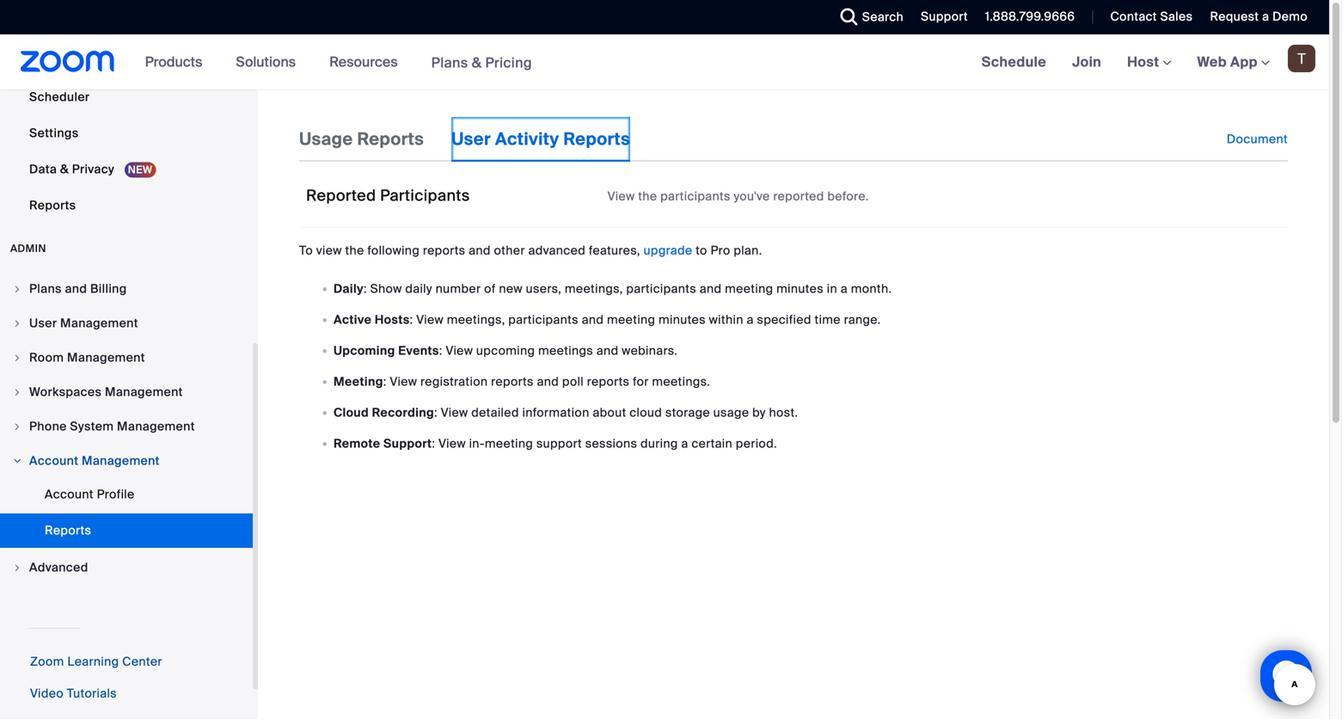 Task type: vqa. For each thing, say whether or not it's contained in the screenshot.
focus
no



Task type: locate. For each thing, give the bounding box(es) containing it.
host button
[[1128, 53, 1172, 71]]

participants down upgrade
[[626, 281, 697, 297]]

0 horizontal spatial user
[[29, 315, 57, 331]]

0 horizontal spatial support
[[384, 435, 432, 451]]

right image inside 'phone system management' menu item
[[12, 421, 22, 432]]

tabs of report home tab list
[[299, 117, 658, 162]]

reports down the data
[[29, 197, 76, 213]]

1 horizontal spatial meetings,
[[565, 281, 623, 297]]

1 vertical spatial support
[[384, 435, 432, 451]]

of
[[484, 281, 496, 297]]

right image left room
[[12, 353, 22, 363]]

for
[[633, 374, 649, 389]]

right image left workspaces
[[12, 387, 22, 397]]

management for user management
[[60, 315, 138, 331]]

workspaces management menu item
[[0, 376, 253, 409]]

1 horizontal spatial &
[[472, 54, 482, 72]]

minutes left the within
[[659, 312, 706, 328]]

meetings
[[538, 343, 594, 358]]

request a demo
[[1210, 9, 1308, 25]]

participants down users, in the top of the page
[[509, 312, 579, 328]]

1 right image from the top
[[12, 353, 22, 363]]

2 right image from the top
[[12, 456, 22, 466]]

reports right activity
[[564, 128, 630, 150]]

contact sales
[[1111, 9, 1193, 25]]

web app
[[1198, 53, 1258, 71]]

solutions
[[236, 53, 296, 71]]

0 horizontal spatial reports
[[423, 242, 466, 258]]

reports link down data & privacy link
[[0, 188, 253, 223]]

request
[[1210, 9, 1260, 25]]

reports inside "account management" menu
[[45, 523, 91, 538]]

scheduler link
[[0, 80, 253, 114]]

view for detailed
[[441, 404, 468, 420]]

the up 'upgrade' link
[[638, 188, 657, 204]]

view left in- on the left of page
[[439, 435, 466, 451]]

: up "events"
[[410, 312, 413, 328]]

sales
[[1161, 9, 1193, 25]]

0 vertical spatial reports link
[[0, 188, 253, 223]]

upgrade link
[[644, 242, 693, 258]]

reported participants
[[306, 186, 470, 206]]

right image down the admin
[[12, 284, 22, 294]]

reports
[[357, 128, 424, 150], [564, 128, 630, 150], [29, 197, 76, 213], [45, 523, 91, 538]]

view
[[316, 242, 342, 258]]

and up the within
[[700, 281, 722, 297]]

pricing
[[485, 54, 532, 72]]

view the participants you've reported before.
[[608, 188, 869, 204]]

and inside plans and billing menu item
[[65, 281, 87, 297]]

2 reports link from the top
[[0, 513, 253, 548]]

profile
[[97, 486, 135, 502]]

2 vertical spatial meeting
[[485, 435, 533, 451]]

document link
[[1227, 117, 1288, 162]]

right image inside workspaces management menu item
[[12, 387, 22, 397]]

1 vertical spatial &
[[60, 161, 69, 177]]

view up recording
[[390, 374, 417, 389]]

right image for workspaces
[[12, 387, 22, 397]]

1 horizontal spatial reports
[[491, 374, 534, 389]]

minutes left in
[[777, 281, 824, 297]]

right image left account management
[[12, 456, 22, 466]]

right image inside "user management" menu item
[[12, 318, 22, 329]]

plans & pricing link
[[431, 54, 532, 72], [431, 54, 532, 72]]

right image inside the room management menu item
[[12, 353, 22, 363]]

by
[[753, 404, 766, 420]]

5 right image from the top
[[12, 562, 22, 573]]

room
[[29, 350, 64, 366]]

user up room
[[29, 315, 57, 331]]

1 vertical spatial plans
[[29, 281, 62, 297]]

user management menu item
[[0, 307, 253, 340]]

1 horizontal spatial plans
[[431, 54, 468, 72]]

contact sales link
[[1098, 0, 1198, 34], [1111, 9, 1193, 25]]

account inside menu
[[45, 486, 94, 502]]

video tutorials link
[[30, 685, 117, 701]]

right image inside plans and billing menu item
[[12, 284, 22, 294]]

active hosts : view meetings, participants and meeting minutes within a specified time range.
[[334, 312, 881, 328]]

1 horizontal spatial user
[[452, 128, 491, 150]]

contact
[[1111, 9, 1157, 25]]

&
[[472, 54, 482, 72], [60, 161, 69, 177]]

user inside "user management" menu item
[[29, 315, 57, 331]]

0 vertical spatial participants
[[661, 188, 731, 204]]

minutes
[[777, 281, 824, 297], [659, 312, 706, 328]]

admin menu menu
[[0, 273, 253, 586]]

right image inside account management menu item
[[12, 456, 22, 466]]

management down billing
[[60, 315, 138, 331]]

view for in-
[[439, 435, 466, 451]]

: for support
[[432, 435, 435, 451]]

billing
[[90, 281, 127, 297]]

room management menu item
[[0, 341, 253, 374]]

0 horizontal spatial plans
[[29, 281, 62, 297]]

other
[[494, 242, 525, 258]]

1 right image from the top
[[12, 284, 22, 294]]

reports link down account profile link
[[0, 513, 253, 548]]

plans inside menu item
[[29, 281, 62, 297]]

a right the within
[[747, 312, 754, 328]]

management inside menu item
[[105, 384, 183, 400]]

meeting down daily : show daily number of new users, meetings, participants and meeting minutes in a month.
[[607, 312, 656, 328]]

0 vertical spatial user
[[452, 128, 491, 150]]

right image left user management
[[12, 318, 22, 329]]

account down account management
[[45, 486, 94, 502]]

1 vertical spatial meeting
[[607, 312, 656, 328]]

account
[[29, 453, 79, 469], [45, 486, 94, 502]]

right image left advanced
[[12, 562, 22, 573]]

& inside data & privacy link
[[60, 161, 69, 177]]

0 vertical spatial the
[[638, 188, 657, 204]]

meetings, up active hosts : view meetings, participants and meeting minutes within a specified time range.
[[565, 281, 623, 297]]

user for user activity reports
[[452, 128, 491, 150]]

1 vertical spatial user
[[29, 315, 57, 331]]

0 vertical spatial account
[[29, 453, 79, 469]]

cloud
[[630, 404, 662, 420]]

2 horizontal spatial meeting
[[725, 281, 774, 297]]

the right the view on the left
[[345, 242, 364, 258]]

1 vertical spatial meetings,
[[447, 312, 505, 328]]

join
[[1073, 53, 1102, 71]]

usage
[[299, 128, 353, 150]]

workspaces
[[29, 384, 102, 400]]

support down recording
[[384, 435, 432, 451]]

view down 'daily'
[[416, 312, 444, 328]]

join link
[[1060, 34, 1115, 89]]

reports up advanced
[[45, 523, 91, 538]]

1 vertical spatial reports link
[[0, 513, 253, 548]]

reported
[[774, 188, 824, 204]]

: for hosts
[[410, 312, 413, 328]]

resources button
[[329, 34, 406, 89]]

1 reports link from the top
[[0, 188, 253, 223]]

2 right image from the top
[[12, 318, 22, 329]]

plans inside product information navigation
[[431, 54, 468, 72]]

support link
[[908, 0, 973, 34], [921, 9, 968, 25]]

account profile
[[45, 486, 135, 502]]

user left activity
[[452, 128, 491, 150]]

: left the show
[[364, 281, 367, 297]]

1 vertical spatial account
[[45, 486, 94, 502]]

view for upcoming
[[446, 343, 473, 358]]

products button
[[145, 34, 210, 89]]

usage
[[714, 404, 749, 420]]

and left poll
[[537, 374, 559, 389]]

plans & pricing
[[431, 54, 532, 72]]

1.888.799.9666
[[985, 9, 1075, 25]]

host.
[[769, 404, 798, 420]]

participants
[[661, 188, 731, 204], [626, 281, 697, 297], [509, 312, 579, 328]]

1 vertical spatial the
[[345, 242, 364, 258]]

right image left phone
[[12, 421, 22, 432]]

support right "search"
[[921, 9, 968, 25]]

4 right image from the top
[[12, 421, 22, 432]]

user inside user activity reports link
[[452, 128, 491, 150]]

month.
[[851, 281, 892, 297]]

0 vertical spatial minutes
[[777, 281, 824, 297]]

app
[[1231, 53, 1258, 71]]

& right the data
[[60, 161, 69, 177]]

management up workspaces management
[[67, 350, 145, 366]]

right image for account management
[[12, 456, 22, 466]]

time
[[815, 312, 841, 328]]

account down phone
[[29, 453, 79, 469]]

user activity reports link
[[452, 117, 630, 162]]

advanced
[[29, 559, 88, 575]]

daily : show daily number of new users, meetings, participants and meeting minutes in a month.
[[334, 281, 892, 297]]

: up registration
[[439, 343, 443, 358]]

1 horizontal spatial the
[[638, 188, 657, 204]]

daily
[[405, 281, 432, 297]]

participants up to
[[661, 188, 731, 204]]

banner
[[0, 34, 1330, 91]]

meeting down detailed
[[485, 435, 533, 451]]

daily
[[334, 281, 364, 297]]

reports up number
[[423, 242, 466, 258]]

meeting down plan.
[[725, 281, 774, 297]]

plans left pricing
[[431, 54, 468, 72]]

3 right image from the top
[[12, 387, 22, 397]]

: left in- on the left of page
[[432, 435, 435, 451]]

view down registration
[[441, 404, 468, 420]]

1 horizontal spatial meeting
[[607, 312, 656, 328]]

0 vertical spatial support
[[921, 9, 968, 25]]

management
[[60, 315, 138, 331], [67, 350, 145, 366], [105, 384, 183, 400], [117, 418, 195, 434], [82, 453, 160, 469]]

participants
[[380, 186, 470, 206]]

sessions
[[585, 435, 638, 451]]

0 vertical spatial &
[[472, 54, 482, 72]]

reports up reported participants
[[357, 128, 424, 150]]

management down the room management menu item
[[105, 384, 183, 400]]

plans down the admin
[[29, 281, 62, 297]]

0 horizontal spatial minutes
[[659, 312, 706, 328]]

and down daily : show daily number of new users, meetings, participants and meeting minutes in a month.
[[582, 312, 604, 328]]

: down registration
[[434, 404, 438, 420]]

management up profile
[[82, 453, 160, 469]]

0 vertical spatial meeting
[[725, 281, 774, 297]]

you've
[[734, 188, 770, 204]]

: for events
[[439, 343, 443, 358]]

& left pricing
[[472, 54, 482, 72]]

specified
[[757, 312, 812, 328]]

reports link
[[0, 188, 253, 223], [0, 513, 253, 548]]

view up features,
[[608, 188, 635, 204]]

reports for registration
[[491, 374, 534, 389]]

and
[[469, 242, 491, 258], [700, 281, 722, 297], [65, 281, 87, 297], [582, 312, 604, 328], [597, 343, 619, 358], [537, 374, 559, 389]]

account inside menu item
[[29, 453, 79, 469]]

0 vertical spatial right image
[[12, 353, 22, 363]]

0 horizontal spatial &
[[60, 161, 69, 177]]

meetings, down of
[[447, 312, 505, 328]]

request a demo link
[[1198, 0, 1330, 34], [1210, 9, 1308, 25]]

about
[[593, 404, 627, 420]]

user for user management
[[29, 315, 57, 331]]

right image
[[12, 353, 22, 363], [12, 456, 22, 466]]

management for account management
[[82, 453, 160, 469]]

reports down upcoming events : view upcoming meetings and webinars.
[[491, 374, 534, 389]]

view up registration
[[446, 343, 473, 358]]

& inside product information navigation
[[472, 54, 482, 72]]

0 vertical spatial plans
[[431, 54, 468, 72]]

user management
[[29, 315, 138, 331]]

following
[[368, 242, 420, 258]]

1 vertical spatial right image
[[12, 456, 22, 466]]

reports up about
[[587, 374, 630, 389]]

1 horizontal spatial minutes
[[777, 281, 824, 297]]

and left billing
[[65, 281, 87, 297]]

settings
[[29, 125, 79, 141]]

0 horizontal spatial meeting
[[485, 435, 533, 451]]

right image
[[12, 284, 22, 294], [12, 318, 22, 329], [12, 387, 22, 397], [12, 421, 22, 432], [12, 562, 22, 573]]

schedule
[[982, 53, 1047, 71]]



Task type: describe. For each thing, give the bounding box(es) containing it.
plans and billing menu item
[[0, 273, 253, 305]]

plan.
[[734, 242, 763, 258]]

new
[[499, 281, 523, 297]]

0 horizontal spatial meetings,
[[447, 312, 505, 328]]

tutorials
[[67, 685, 117, 701]]

to
[[299, 242, 313, 258]]

scheduler
[[29, 89, 90, 105]]

banner containing products
[[0, 34, 1330, 91]]

show
[[370, 281, 402, 297]]

period.
[[736, 435, 777, 451]]

workspaces management
[[29, 384, 183, 400]]

view for meetings,
[[416, 312, 444, 328]]

detailed
[[472, 404, 519, 420]]

activity
[[495, 128, 559, 150]]

a left demo
[[1263, 9, 1270, 25]]

web app button
[[1198, 53, 1270, 71]]

during
[[641, 435, 678, 451]]

remote support : view in-meeting support sessions during a certain period.
[[334, 435, 777, 451]]

phone
[[29, 418, 67, 434]]

phone system management
[[29, 418, 195, 434]]

management for workspaces management
[[105, 384, 183, 400]]

1 vertical spatial minutes
[[659, 312, 706, 328]]

number
[[436, 281, 481, 297]]

right image for user
[[12, 318, 22, 329]]

reports inside the personal menu menu
[[29, 197, 76, 213]]

video
[[30, 685, 64, 701]]

events
[[398, 343, 439, 358]]

remote
[[334, 435, 381, 451]]

profile picture image
[[1288, 45, 1316, 72]]

resources
[[329, 53, 398, 71]]

right image for plans
[[12, 284, 22, 294]]

pro
[[711, 242, 731, 258]]

plans for plans and billing
[[29, 281, 62, 297]]

zoom
[[30, 654, 64, 670]]

0 horizontal spatial the
[[345, 242, 364, 258]]

usage reports
[[299, 128, 424, 150]]

2 horizontal spatial reports
[[587, 374, 630, 389]]

meetings.
[[652, 374, 711, 389]]

before.
[[828, 188, 869, 204]]

range.
[[844, 312, 881, 328]]

information
[[523, 404, 590, 420]]

2 vertical spatial participants
[[509, 312, 579, 328]]

users,
[[526, 281, 562, 297]]

room management
[[29, 350, 145, 366]]

certain
[[692, 435, 733, 451]]

a right during
[[682, 435, 689, 451]]

product information navigation
[[132, 34, 545, 91]]

admin
[[10, 242, 46, 255]]

data & privacy link
[[0, 152, 253, 187]]

host
[[1128, 53, 1163, 71]]

meeting : view registration reports and poll reports for meetings.
[[334, 374, 711, 389]]

account management menu item
[[0, 445, 253, 477]]

upcoming events : view upcoming meetings and webinars.
[[334, 343, 678, 358]]

usage reports link
[[299, 117, 424, 162]]

0 vertical spatial meetings,
[[565, 281, 623, 297]]

registration
[[421, 374, 488, 389]]

phone system management menu item
[[0, 410, 253, 443]]

account for account management
[[29, 453, 79, 469]]

cloud recording : view detailed information about cloud storage usage by host.
[[334, 404, 798, 420]]

: up recording
[[383, 374, 387, 389]]

personal menu menu
[[0, 0, 253, 224]]

and left other at the left
[[469, 242, 491, 258]]

1 vertical spatial participants
[[626, 281, 697, 297]]

document
[[1227, 131, 1288, 147]]

plans and billing
[[29, 281, 127, 297]]

advanced menu item
[[0, 551, 253, 584]]

solutions button
[[236, 34, 304, 89]]

a right in
[[841, 281, 848, 297]]

storage
[[666, 404, 710, 420]]

in
[[827, 281, 838, 297]]

schedule link
[[969, 34, 1060, 89]]

& for plans
[[472, 54, 482, 72]]

and down active hosts : view meetings, participants and meeting minutes within a specified time range.
[[597, 343, 619, 358]]

account management
[[29, 453, 160, 469]]

right image for room management
[[12, 353, 22, 363]]

account profile link
[[0, 477, 253, 512]]

web
[[1198, 53, 1227, 71]]

management for room management
[[67, 350, 145, 366]]

zoom logo image
[[21, 51, 115, 72]]

search
[[862, 9, 904, 25]]

active
[[334, 312, 372, 328]]

1 horizontal spatial support
[[921, 9, 968, 25]]

advanced
[[528, 242, 586, 258]]

side navigation navigation
[[0, 0, 258, 719]]

& for data
[[60, 161, 69, 177]]

meetings navigation
[[969, 34, 1330, 91]]

recording
[[372, 404, 434, 420]]

zoom learning center link
[[30, 654, 162, 670]]

upcoming
[[334, 343, 395, 358]]

data
[[29, 161, 57, 177]]

right image for phone
[[12, 421, 22, 432]]

webinars.
[[622, 343, 678, 358]]

plans for plans & pricing
[[431, 54, 468, 72]]

reported
[[306, 186, 376, 206]]

meeting
[[334, 374, 383, 389]]

management down workspaces management menu item
[[117, 418, 195, 434]]

products
[[145, 53, 202, 71]]

features,
[[589, 242, 641, 258]]

support
[[537, 435, 582, 451]]

to view the following reports and other advanced features, upgrade to pro plan.
[[299, 242, 763, 258]]

user activity reports
[[452, 128, 630, 150]]

account for account profile
[[45, 486, 94, 502]]

system
[[70, 418, 114, 434]]

right image inside advanced menu item
[[12, 562, 22, 573]]

hosts
[[375, 312, 410, 328]]

to
[[696, 242, 708, 258]]

search button
[[828, 0, 908, 34]]

in-
[[469, 435, 485, 451]]

reports for following
[[423, 242, 466, 258]]

account management menu
[[0, 477, 253, 550]]

: for recording
[[434, 404, 438, 420]]

privacy
[[72, 161, 114, 177]]

learning
[[67, 654, 119, 670]]

within
[[709, 312, 744, 328]]



